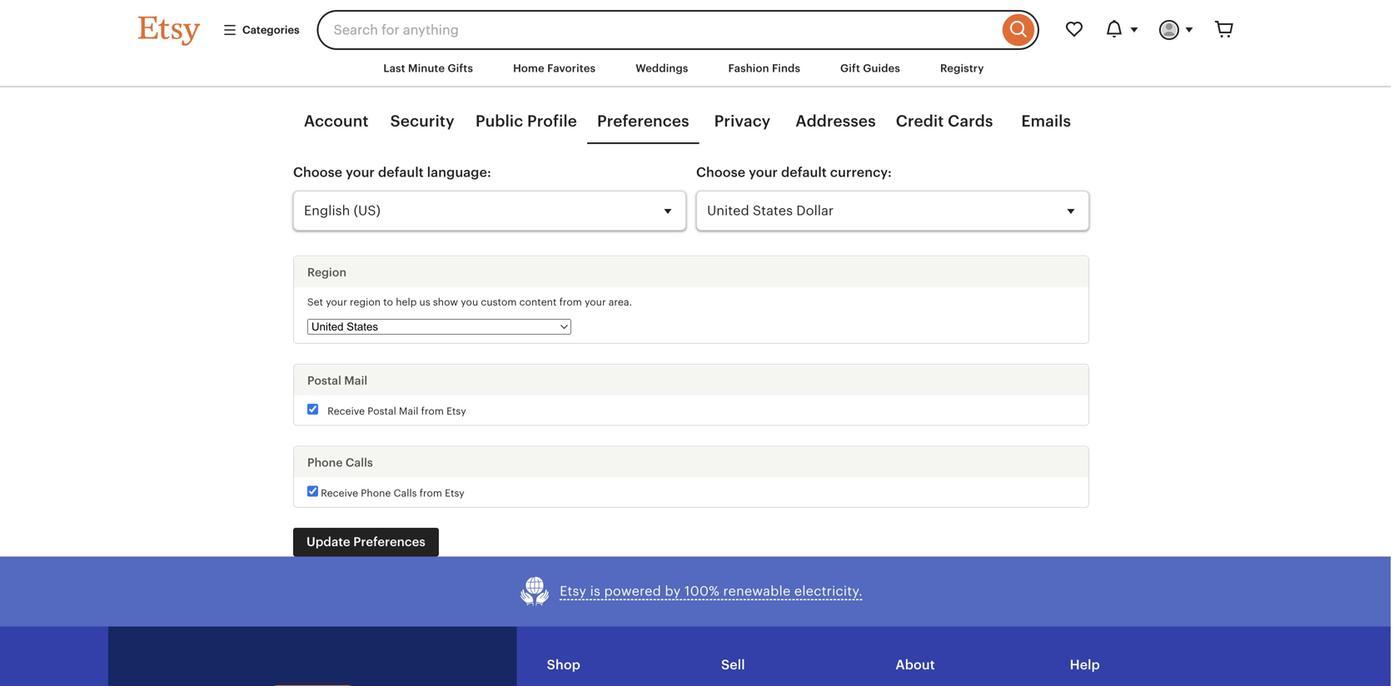 Task type: locate. For each thing, give the bounding box(es) containing it.
gifts
[[448, 62, 473, 75]]

1 horizontal spatial calls
[[394, 488, 417, 499]]

emails
[[1022, 112, 1071, 130]]

1 vertical spatial from
[[421, 406, 444, 417]]

credit cards button
[[886, 110, 1003, 132]]

1 vertical spatial calls
[[394, 488, 417, 499]]

menu bar
[[108, 50, 1275, 88]]

default left currency:
[[781, 165, 827, 180]]

1 vertical spatial etsy
[[445, 488, 465, 499]]

custom
[[481, 296, 517, 308]]

2 default from the left
[[781, 165, 827, 180]]

0 vertical spatial from
[[559, 296, 582, 308]]

phone
[[307, 456, 343, 469], [361, 488, 391, 499]]

last minute gifts link
[[371, 53, 486, 83]]

postal up phone calls
[[368, 406, 396, 417]]

your down privacy "link" on the right top of the page
[[749, 165, 778, 180]]

home
[[513, 62, 545, 75]]

from for phone calls
[[420, 488, 442, 499]]

postal
[[307, 374, 341, 387], [368, 406, 396, 417]]

etsy
[[447, 406, 466, 417], [445, 488, 465, 499], [560, 584, 587, 599]]

area.
[[609, 296, 632, 308]]

your down account button
[[346, 165, 375, 180]]

default down "security" link
[[378, 165, 424, 180]]

0 vertical spatial etsy
[[447, 406, 466, 417]]

last
[[384, 62, 405, 75]]

mail
[[344, 374, 368, 387], [399, 406, 419, 417]]

None submit
[[293, 528, 439, 557]]

to
[[383, 296, 393, 308]]

0 vertical spatial receive
[[328, 406, 365, 417]]

receive
[[328, 406, 365, 417], [321, 488, 358, 499]]

postal mail
[[307, 374, 368, 387]]

1 horizontal spatial postal
[[368, 406, 396, 417]]

profile
[[527, 112, 577, 130]]

calls down the receive postal mail from etsy
[[394, 488, 417, 499]]

2 choose from the left
[[696, 165, 746, 180]]

security button
[[379, 110, 466, 132]]

0 vertical spatial postal
[[307, 374, 341, 387]]

set your region to help us show you custom content from your area.
[[307, 296, 632, 308]]

phone up receive phone calls from etsy checkbox
[[307, 456, 343, 469]]

choose your default currency:
[[696, 165, 892, 180]]

etsy is powered by 100% renewable electricity.
[[560, 584, 863, 599]]

your for set your region to help us show you custom content from your area.
[[326, 296, 347, 308]]

account button
[[293, 110, 379, 132]]

choose for choose your default currency:
[[696, 165, 746, 180]]

2 vertical spatial etsy
[[560, 584, 587, 599]]

phone down phone calls
[[361, 488, 391, 499]]

choose down "privacy" button
[[696, 165, 746, 180]]

categories button
[[210, 15, 312, 45]]

2 vertical spatial from
[[420, 488, 442, 499]]

0 vertical spatial calls
[[346, 456, 373, 469]]

receive for phone
[[321, 488, 358, 499]]

default
[[378, 165, 424, 180], [781, 165, 827, 180]]

calls
[[346, 456, 373, 469], [394, 488, 417, 499]]

home favorites
[[513, 62, 596, 75]]

receive for postal
[[328, 406, 365, 417]]

1 vertical spatial receive
[[321, 488, 358, 499]]

privacy
[[714, 112, 771, 130]]

1 vertical spatial phone
[[361, 488, 391, 499]]

choose for choose your default language:
[[293, 165, 343, 180]]

choose
[[293, 165, 343, 180], [696, 165, 746, 180]]

None search field
[[317, 10, 1040, 50]]

1 choose from the left
[[293, 165, 343, 180]]

your right set
[[326, 296, 347, 308]]

0 horizontal spatial default
[[378, 165, 424, 180]]

addresses button
[[786, 110, 886, 132]]

0 vertical spatial phone
[[307, 456, 343, 469]]

fashion finds link
[[716, 53, 813, 83]]

from
[[559, 296, 582, 308], [421, 406, 444, 417], [420, 488, 442, 499]]

addresses
[[796, 112, 876, 130]]

0 horizontal spatial mail
[[344, 374, 368, 387]]

electricity.
[[795, 584, 863, 599]]

your
[[346, 165, 375, 180], [749, 165, 778, 180], [326, 296, 347, 308], [585, 296, 606, 308]]

public
[[476, 112, 523, 130]]

etsy is powered by 100% renewable electricity. button
[[520, 577, 863, 607]]

cards
[[948, 112, 993, 130]]

gift
[[841, 62, 860, 75]]

phone calls
[[307, 456, 373, 469]]

1 horizontal spatial choose
[[696, 165, 746, 180]]

1 vertical spatial mail
[[399, 406, 419, 417]]

credit cards
[[896, 112, 993, 130]]

0 horizontal spatial choose
[[293, 165, 343, 180]]

menu bar containing last minute gifts
[[108, 50, 1275, 88]]

choose down account link
[[293, 165, 343, 180]]

us
[[419, 296, 430, 308]]

Receive Postal Mail from Etsy checkbox
[[307, 404, 318, 415]]

your left area.
[[585, 296, 606, 308]]

weddings link
[[623, 53, 701, 83]]

1 vertical spatial postal
[[368, 406, 396, 417]]

about
[[896, 658, 935, 672]]

receive right receive phone calls from etsy checkbox
[[321, 488, 358, 499]]

region
[[307, 266, 347, 279]]

minute
[[408, 62, 445, 75]]

content
[[519, 296, 557, 308]]

powered
[[604, 584, 661, 599]]

1 default from the left
[[378, 165, 424, 180]]

finds
[[772, 62, 801, 75]]

region
[[350, 296, 381, 308]]

language:
[[427, 165, 491, 180]]

receive down postal mail on the left of the page
[[328, 406, 365, 417]]

calls up receive phone calls from etsy
[[346, 456, 373, 469]]

default for currency:
[[781, 165, 827, 180]]

1 horizontal spatial default
[[781, 165, 827, 180]]

postal up receive postal mail from etsy option
[[307, 374, 341, 387]]

etsy inside button
[[560, 584, 587, 599]]



Task type: vqa. For each thing, say whether or not it's contained in the screenshot.
the right CHOOSE
yes



Task type: describe. For each thing, give the bounding box(es) containing it.
you
[[461, 296, 478, 308]]

default for language:
[[378, 165, 424, 180]]

your for choose your default currency:
[[749, 165, 778, 180]]

1 horizontal spatial mail
[[399, 406, 419, 417]]

1 horizontal spatial phone
[[361, 488, 391, 499]]

gift guides link
[[828, 53, 913, 83]]

Search for anything text field
[[317, 10, 999, 50]]

fashion finds
[[729, 62, 801, 75]]

currency:
[[830, 165, 892, 180]]

receive phone calls from etsy
[[321, 488, 465, 499]]

weddings
[[636, 62, 689, 75]]

emails button
[[1003, 110, 1090, 132]]

choose your default language:
[[293, 165, 491, 180]]

preferences
[[597, 112, 690, 130]]

favorites
[[547, 62, 596, 75]]

help
[[396, 296, 417, 308]]

emails link
[[1022, 110, 1071, 132]]

renewable
[[723, 584, 791, 599]]

Receive Phone Calls from Etsy checkbox
[[307, 486, 318, 497]]

shop
[[547, 658, 581, 672]]

categories
[[242, 24, 300, 36]]

addresses link
[[796, 110, 876, 132]]

receive postal mail from etsy
[[328, 406, 466, 417]]

guides
[[863, 62, 900, 75]]

last minute gifts
[[384, 62, 473, 75]]

account link
[[304, 110, 369, 132]]

etsy for calls
[[445, 488, 465, 499]]

your favorites tab list
[[293, 100, 1090, 144]]

credit
[[896, 112, 944, 130]]

0 vertical spatial mail
[[344, 374, 368, 387]]

security
[[390, 112, 455, 130]]

100%
[[685, 584, 720, 599]]

fashion
[[729, 62, 769, 75]]

set
[[307, 296, 323, 308]]

privacy button
[[700, 110, 786, 132]]

gift guides
[[841, 62, 900, 75]]

your for choose your default language:
[[346, 165, 375, 180]]

0 horizontal spatial postal
[[307, 374, 341, 387]]

sell
[[721, 658, 745, 672]]

preferences button
[[587, 110, 700, 132]]

security link
[[390, 110, 455, 132]]

categories banner
[[108, 0, 1275, 50]]

registry
[[940, 62, 984, 75]]

0 horizontal spatial phone
[[307, 456, 343, 469]]

public profile
[[476, 112, 577, 130]]

show
[[433, 296, 458, 308]]

home favorites link
[[501, 53, 608, 83]]

preferences link
[[597, 110, 690, 132]]

none search field inside categories banner
[[317, 10, 1040, 50]]

public profile link
[[476, 110, 577, 132]]

is
[[590, 584, 601, 599]]

account
[[304, 112, 369, 130]]

from for postal mail
[[421, 406, 444, 417]]

privacy link
[[714, 110, 771, 132]]

help
[[1070, 658, 1100, 672]]

credit cards link
[[896, 110, 993, 132]]

by
[[665, 584, 681, 599]]

registry link
[[928, 53, 997, 83]]

etsy for mail
[[447, 406, 466, 417]]

0 horizontal spatial calls
[[346, 456, 373, 469]]

public profile button
[[466, 110, 587, 132]]



